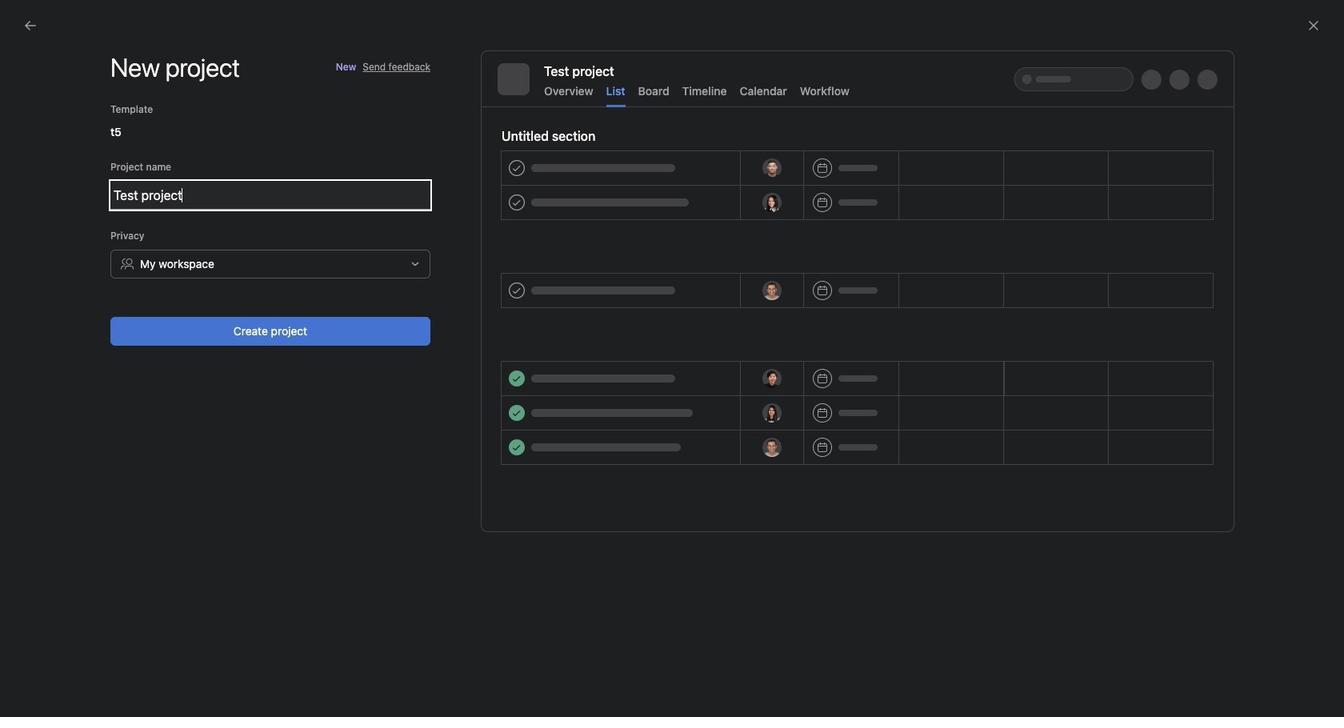 Task type: describe. For each thing, give the bounding box(es) containing it.
toggle project template starred status image
[[598, 85, 608, 94]]

2 row from the top
[[193, 199, 1345, 201]]

go back image
[[24, 19, 37, 32]]

go back image
[[24, 19, 37, 32]]

close image for go back icon
[[1308, 19, 1320, 32]]

hide sidebar image
[[21, 13, 34, 26]]

3 row from the top
[[193, 200, 1345, 231]]



Task type: locate. For each thing, give the bounding box(es) containing it.
close image for go back image
[[1308, 19, 1320, 32]]

projects element
[[0, 254, 192, 491]]

1 row from the top
[[193, 170, 1345, 200]]

cell
[[193, 200, 682, 231], [681, 200, 841, 230], [193, 229, 682, 260], [681, 229, 841, 258], [840, 229, 1000, 258]]

4 row from the top
[[193, 229, 1345, 260]]

None text field
[[110, 181, 431, 210]]

this is a preview of your project image
[[482, 51, 1234, 531]]

row
[[193, 170, 1345, 200], [193, 199, 1345, 201], [193, 200, 1345, 231], [193, 229, 1345, 260]]

close image
[[1308, 19, 1320, 32], [1308, 19, 1320, 32]]

global element
[[0, 39, 192, 135]]



Task type: vqa. For each thing, say whether or not it's contained in the screenshot.
Go back image
yes



